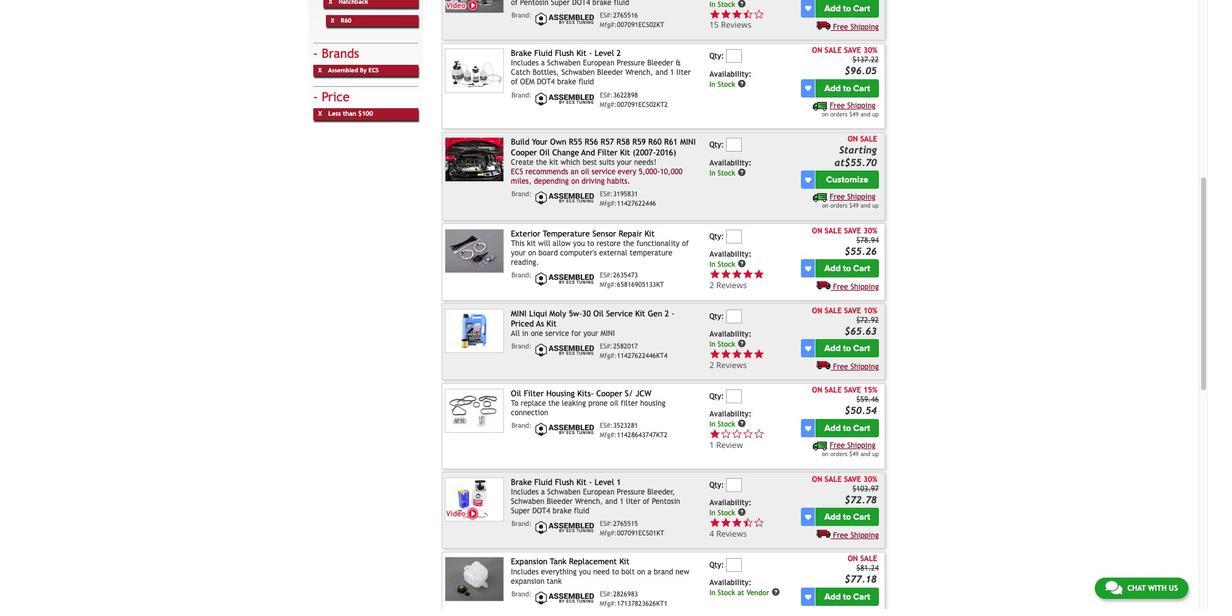 Task type: locate. For each thing, give the bounding box(es) containing it.
level for 1
[[595, 478, 615, 487]]

assembled by ecs - corporate logo image for es#: 2765516 mfg#: 007091ecs02kt
[[534, 11, 597, 27]]

- inside brake fluid flush kit - level 2 includes a schwaben european pressure bleeder & catch bottles, schwaben bleeder wrench, and 1 liter of oem dot4 brake fluid
[[589, 49, 592, 58]]

free shipping up 10%
[[834, 283, 880, 292]]

computer's
[[561, 249, 597, 258]]

save for $55.26
[[845, 226, 862, 235]]

kit inside brake fluid flush kit - level 1 includes a schwaben european pressure bleeder, schwaben bleeder wrench, and 1 liter of pentosin super dot4 brake fluid
[[577, 478, 587, 487]]

in for question sign icon associated with build your own r55 r56 r57 r58 r59 r60 r61 mini cooper oil change and filter kit (2007-2016)
[[710, 168, 716, 177]]

on sale save 10% $72.92 $65.63
[[813, 306, 880, 337]]

liter up 2765515
[[626, 497, 641, 506]]

service down suits
[[592, 167, 616, 176]]

flush
[[555, 49, 574, 58], [555, 478, 574, 487]]

brand: down connection
[[512, 422, 532, 429]]

x for brands
[[318, 67, 322, 74]]

0 vertical spatial pressure
[[617, 59, 646, 68]]

includes inside brake fluid flush kit - level 2 includes a schwaben european pressure bleeder & catch bottles, schwaben bleeder wrench, and 1 liter of oem dot4 brake fluid
[[511, 59, 539, 68]]

oil inside build your own r55 r56 r57 r58 r59 r60 r61 mini cooper oil change and filter kit (2007-2016) create the kit which best suits your needs! ecs recommends an oil service every 5,000-10,000 miles, depending on driving habits.
[[540, 148, 550, 157]]

brake inside brake fluid flush kit - level 1 includes a schwaben european pressure bleeder, schwaben bleeder wrench, and 1 liter of pentosin super dot4 brake fluid
[[511, 478, 532, 487]]

2 vertical spatial add to wish list image
[[806, 425, 812, 432]]

0 vertical spatial r60
[[341, 17, 352, 24]]

1 horizontal spatial bleeder
[[598, 68, 624, 77]]

2 add to cart from the top
[[825, 83, 871, 94]]

sale inside on sale save 15% $59.46 $50.54
[[825, 386, 842, 395]]

us
[[1170, 584, 1179, 593]]

3 orders from the top
[[831, 451, 848, 458]]

1 vertical spatial $49
[[850, 202, 859, 209]]

in inside the availability: in stock at vendor
[[710, 588, 716, 597]]

1 vertical spatial wrench,
[[575, 497, 603, 506]]

1 horizontal spatial of
[[643, 497, 650, 506]]

None text field
[[727, 49, 743, 63], [727, 230, 743, 244], [727, 310, 743, 324], [727, 478, 743, 492], [727, 558, 743, 572], [727, 49, 743, 63], [727, 230, 743, 244], [727, 310, 743, 324], [727, 478, 743, 492], [727, 558, 743, 572]]

a down 'brake fluid flush kit - level 1' link
[[541, 488, 545, 497]]

mini
[[681, 137, 696, 147], [511, 309, 527, 318], [601, 330, 615, 338]]

0 horizontal spatial oil
[[511, 389, 522, 398]]

every
[[618, 167, 637, 176]]

customize
[[827, 175, 869, 185]]

x
[[331, 17, 335, 24], [318, 67, 322, 74], [318, 110, 322, 117]]

oil filter housing kits- cooper s/ jcw link
[[511, 389, 652, 398]]

x left assembled at the top of the page
[[318, 67, 322, 74]]

temperature
[[543, 229, 590, 238]]

in for question sign image corresponding to $55.26
[[710, 260, 716, 269]]

0 vertical spatial service
[[592, 167, 616, 176]]

pentosin
[[652, 497, 681, 506]]

0 horizontal spatial filter
[[524, 389, 544, 398]]

mfg#:
[[600, 21, 617, 28], [600, 100, 617, 108], [600, 200, 617, 207], [600, 281, 617, 288], [600, 352, 617, 360], [600, 431, 617, 439], [600, 530, 617, 537], [600, 600, 617, 608]]

1 vertical spatial flush
[[555, 478, 574, 487]]

need
[[594, 568, 610, 577]]

qty: for $96.05
[[710, 52, 725, 61]]

2 up from the top
[[873, 202, 880, 209]]

6 add from the top
[[825, 512, 841, 523]]

0 vertical spatial bleeder
[[648, 59, 674, 68]]

0 vertical spatial flush
[[555, 49, 574, 58]]

add to wish list image for $65.63
[[806, 345, 812, 352]]

star image inside 15 reviews link
[[732, 9, 743, 20]]

es#: inside the es#: 3622898 mfg#: 007091ecs02kt2
[[600, 91, 613, 99]]

liter inside brake fluid flush kit - level 1 includes a schwaben european pressure bleeder, schwaben bleeder wrench, and 1 liter of pentosin super dot4 brake fluid
[[626, 497, 641, 506]]

sale inside on sale save 30% $78.94 $55.26
[[825, 226, 842, 235]]

None text field
[[727, 138, 743, 152], [727, 390, 743, 403], [727, 138, 743, 152], [727, 390, 743, 403]]

price
[[322, 90, 350, 104]]

7 add from the top
[[825, 592, 841, 603]]

8 assembled by ecs - corporate logo image from the top
[[534, 591, 597, 606]]

on inside exterior temperature sensor repair kit this kit will allow you to restore the functionality of your on board computer's external temperature reading.
[[528, 249, 537, 258]]

es#: left 3523281
[[600, 422, 613, 429]]

es#: 2765515 mfg#: 007091ecs01kt
[[600, 520, 665, 537]]

assembled by ecs - corporate logo image down computer's
[[534, 271, 597, 287]]

1 vertical spatial liter
[[626, 497, 641, 506]]

european down brake fluid flush kit - level 2 link at the top of page
[[583, 59, 615, 68]]

1 vertical spatial oil
[[594, 309, 604, 318]]

brand: for es#: 2826983 mfg#: 17137823626kt1
[[512, 591, 532, 598]]

4 add to wish list image from the top
[[806, 514, 812, 521]]

to
[[844, 3, 852, 14], [844, 83, 852, 94], [588, 239, 595, 248], [844, 263, 852, 274], [844, 343, 852, 354], [844, 423, 852, 434], [844, 512, 852, 523], [612, 568, 620, 577], [844, 592, 852, 603]]

1 vertical spatial r60
[[649, 137, 662, 147]]

es#: inside es#: 3195831 mfg#: 11427622446
[[600, 190, 613, 198]]

on inside the on sale save 10% $72.92 $65.63
[[813, 306, 823, 315]]

2 vertical spatial orders
[[831, 451, 848, 458]]

dot4 down bottles,
[[537, 78, 555, 87]]

brake inside brake fluid flush kit - level 2 includes a schwaben european pressure bleeder & catch bottles, schwaben bleeder wrench, and 1 liter of oem dot4 brake fluid
[[511, 49, 532, 58]]

service inside build your own r55 r56 r57 r58 r59 r60 r61 mini cooper oil change and filter kit (2007-2016) create the kit which best suits your needs! ecs recommends an oil service every 5,000-10,000 miles, depending on driving habits.
[[592, 167, 616, 176]]

on sale save 30% $103.97 $72.78
[[813, 475, 880, 505]]

1 brand: from the top
[[512, 11, 532, 19]]

to down $77.18
[[844, 592, 852, 603]]

star image
[[732, 9, 743, 20], [710, 269, 721, 280], [732, 269, 743, 280], [743, 269, 754, 280], [732, 349, 743, 360], [754, 349, 765, 360], [710, 429, 721, 440], [721, 518, 732, 529]]

to inside expansion tank replacement kit includes everything you need to bolt on a brand new expansion tank
[[612, 568, 620, 577]]

save inside 'on sale save 30% $137.22 $96.05'
[[845, 46, 862, 55]]

on inside 'on sale save 30% $137.22 $96.05'
[[813, 46, 823, 55]]

your
[[617, 158, 632, 167], [511, 249, 526, 258], [584, 330, 599, 338]]

sale for $55.26
[[825, 226, 842, 235]]

es#: left 2582017
[[600, 343, 613, 350]]

liter down &
[[677, 68, 691, 77]]

0 vertical spatial question sign image
[[738, 79, 747, 88]]

1 horizontal spatial service
[[592, 167, 616, 176]]

1 add to wish list image from the top
[[806, 85, 812, 91]]

2 vertical spatial x
[[318, 110, 322, 117]]

1 horizontal spatial at
[[835, 157, 845, 168]]

2 es#: from the top
[[600, 91, 613, 99]]

priced
[[511, 319, 534, 329]]

x inside price x less than $100
[[318, 110, 322, 117]]

assembled by ecs - corporate logo image up expansion tank replacement kit link
[[534, 520, 597, 536]]

flush inside brake fluid flush kit - level 2 includes a schwaben european pressure bleeder & catch bottles, schwaben bleeder wrench, and 1 liter of oem dot4 brake fluid
[[555, 49, 574, 58]]

2 in from the top
[[710, 168, 716, 177]]

0 vertical spatial up
[[873, 111, 880, 118]]

assembled by ecs - corporate logo image for es#: 2582017 mfg#: 11427622446kt4
[[534, 343, 597, 359]]

assembled by ecs - corporate logo image
[[534, 11, 597, 27], [534, 91, 597, 107], [534, 190, 597, 206], [534, 271, 597, 287], [534, 343, 597, 359], [534, 422, 597, 438], [534, 520, 597, 536], [534, 591, 597, 606]]

$78.94
[[857, 236, 880, 245]]

1 availability: in stock from the top
[[710, 70, 752, 88]]

catch
[[511, 68, 531, 77]]

- for 2
[[589, 49, 592, 58]]

1 horizontal spatial filter
[[598, 148, 618, 157]]

$81.24
[[857, 564, 880, 573]]

question sign image
[[738, 0, 747, 8], [738, 260, 747, 268], [738, 339, 747, 348], [738, 508, 747, 517], [772, 588, 781, 597]]

a left the brand
[[648, 568, 652, 577]]

0 vertical spatial empty star image
[[754, 429, 765, 440]]

free shipping on orders $49 and up for $96.05
[[823, 101, 880, 118]]

0 vertical spatial you
[[573, 239, 585, 248]]

sale for $72.78
[[825, 475, 842, 484]]

shipping up 15%
[[851, 363, 880, 372]]

add
[[825, 3, 841, 14], [825, 83, 841, 94], [825, 263, 841, 274], [825, 343, 841, 354], [825, 423, 841, 434], [825, 512, 841, 523], [825, 592, 841, 603]]

includes for 1
[[511, 488, 539, 497]]

$49 for $96.05
[[850, 111, 859, 118]]

1 horizontal spatial oil
[[540, 148, 550, 157]]

1 european from the top
[[583, 59, 615, 68]]

a inside brake fluid flush kit - level 2 includes a schwaben european pressure bleeder & catch bottles, schwaben bleeder wrench, and 1 liter of oem dot4 brake fluid
[[541, 59, 545, 68]]

1 includes from the top
[[511, 59, 539, 68]]

2 vertical spatial your
[[584, 330, 599, 338]]

0 vertical spatial filter
[[598, 148, 618, 157]]

3 brand: from the top
[[512, 190, 532, 198]]

0 vertical spatial dot4
[[537, 78, 555, 87]]

0 horizontal spatial ecs
[[369, 67, 379, 74]]

repair
[[619, 229, 643, 238]]

es#3195831 - 11427622446 - build your own r55 r56 r57 r58 r59 r60 r61 mini cooper oil change and filter kit (2007-2016) - create the kit which best suits your needs! - assembled by ecs - mini image
[[445, 137, 504, 182]]

1 vertical spatial free shipping on orders $49 and up
[[823, 193, 880, 209]]

1 vertical spatial up
[[873, 202, 880, 209]]

2 vertical spatial 30%
[[864, 475, 878, 484]]

mfg#: inside the es#: 3622898 mfg#: 007091ecs02kt2
[[600, 100, 617, 108]]

fluid down brake fluid flush kit - level 2 link at the top of page
[[579, 78, 594, 87]]

1 vertical spatial question sign image
[[738, 168, 747, 177]]

0 vertical spatial your
[[617, 158, 632, 167]]

orders for $50.54
[[831, 451, 848, 458]]

mfg#: inside es#: 2765516 mfg#: 007091ecs02kt
[[600, 21, 617, 28]]

0 vertical spatial oil
[[581, 167, 590, 176]]

cart down $55.26 on the right of the page
[[854, 263, 871, 274]]

$49 up $103.97
[[850, 451, 859, 458]]

assembled by ecs - corporate logo image up brake fluid flush kit - level 2 link at the top of page
[[534, 11, 597, 27]]

pressure inside brake fluid flush kit - level 1 includes a schwaben european pressure bleeder, schwaben bleeder wrench, and 1 liter of pentosin super dot4 brake fluid
[[617, 488, 646, 497]]

1 vertical spatial includes
[[511, 488, 539, 497]]

service
[[607, 309, 633, 318]]

level
[[595, 49, 615, 58], [595, 478, 615, 487]]

2 vertical spatial the
[[549, 399, 560, 408]]

on inside on sale save 15% $59.46 $50.54
[[813, 386, 823, 395]]

comments image
[[1106, 581, 1123, 596]]

up for $96.05
[[873, 111, 880, 118]]

kit
[[550, 158, 559, 167], [527, 239, 536, 248]]

7 in from the top
[[710, 588, 716, 597]]

on inside on sale save 30% $78.94 $55.26
[[813, 226, 823, 235]]

1 vertical spatial dot4
[[533, 507, 551, 516]]

2 cart from the top
[[854, 83, 871, 94]]

free shipping image down customize link
[[814, 193, 828, 202]]

kit inside build your own r55 r56 r57 r58 r59 r60 r61 mini cooper oil change and filter kit (2007-2016) create the kit which best suits your needs! ecs recommends an oil service every 5,000-10,000 miles, depending on driving habits.
[[621, 148, 631, 157]]

save inside the on sale save 10% $72.92 $65.63
[[845, 306, 862, 315]]

free shipping image
[[817, 21, 831, 29], [814, 193, 828, 202], [817, 281, 831, 290], [817, 361, 831, 370], [814, 442, 828, 451], [817, 530, 831, 538]]

es#: 2582017 mfg#: 11427622446kt4
[[600, 343, 668, 360]]

on inside on sale save 30% $103.97 $72.78
[[813, 475, 823, 484]]

add to cart button down $96.05
[[816, 79, 880, 97]]

0 vertical spatial free shipping on orders $49 and up
[[823, 101, 880, 118]]

bleeder up 3622898
[[598, 68, 624, 77]]

15 reviews
[[710, 19, 752, 30]]

1 vertical spatial ecs
[[511, 167, 524, 176]]

$103.97
[[853, 485, 880, 493]]

2 vertical spatial $49
[[850, 451, 859, 458]]

2 horizontal spatial oil
[[594, 309, 604, 318]]

of inside brake fluid flush kit - level 2 includes a schwaben european pressure bleeder & catch bottles, schwaben bleeder wrench, and 1 liter of oem dot4 brake fluid
[[511, 78, 518, 87]]

the inside exterior temperature sensor repair kit this kit will allow you to restore the functionality of your on board computer's external temperature reading.
[[623, 239, 635, 248]]

0 horizontal spatial bleeder
[[547, 497, 573, 506]]

1 vertical spatial fluid
[[574, 507, 590, 516]]

x left less at the left of page
[[318, 110, 322, 117]]

2 vertical spatial -
[[589, 478, 592, 487]]

cart up the "$137.22"
[[854, 3, 871, 14]]

chat with us link
[[1096, 578, 1189, 599]]

empty star image right review
[[754, 429, 765, 440]]

3 $49 from the top
[[850, 451, 859, 458]]

on for $65.63
[[813, 306, 823, 315]]

0 vertical spatial a
[[541, 59, 545, 68]]

1 horizontal spatial mini
[[601, 330, 615, 338]]

3 in from the top
[[710, 260, 716, 269]]

save for $72.78
[[845, 475, 862, 484]]

0 horizontal spatial wrench,
[[575, 497, 603, 506]]

build your own r55 r56 r57 r58 r59 r60 r61 mini cooper oil change and filter kit (2007-2016) link
[[511, 137, 696, 157]]

0 vertical spatial of
[[511, 78, 518, 87]]

es#: inside es#: 3523281 mfg#: 11428643747kt2
[[600, 422, 613, 429]]

create
[[511, 158, 534, 167]]

cart for $65.63
[[854, 343, 871, 354]]

mfg#: down 2765515
[[600, 530, 617, 537]]

the
[[536, 158, 548, 167], [623, 239, 635, 248], [549, 399, 560, 408]]

brake
[[511, 49, 532, 58], [511, 478, 532, 487]]

your down this
[[511, 249, 526, 258]]

add for $50.54
[[825, 423, 841, 434]]

empty star image
[[754, 9, 765, 20], [721, 429, 732, 440], [732, 429, 743, 440], [743, 429, 754, 440]]

free shipping image down on sale save 30% $103.97 $72.78
[[817, 530, 831, 538]]

liter
[[677, 68, 691, 77], [626, 497, 641, 506]]

0 vertical spatial orders
[[831, 111, 848, 118]]

in
[[523, 330, 529, 338]]

es#: inside es#: 2635473 mfg#: 65816905133kt
[[600, 271, 613, 279]]

add to cart down $77.18
[[825, 592, 871, 603]]

2 stock from the top
[[718, 168, 736, 177]]

star image
[[710, 9, 721, 20], [721, 9, 732, 20], [721, 269, 732, 280], [754, 269, 765, 280], [710, 349, 721, 360], [721, 349, 732, 360], [743, 349, 754, 360], [710, 518, 721, 529], [732, 518, 743, 529]]

6 in from the top
[[710, 509, 716, 517]]

add to wish list image for $50.54
[[806, 425, 812, 432]]

0 vertical spatial fluid
[[579, 78, 594, 87]]

1 horizontal spatial cooper
[[597, 389, 623, 398]]

pressure inside brake fluid flush kit - level 2 includes a schwaben european pressure bleeder & catch bottles, schwaben bleeder wrench, and 1 liter of oem dot4 brake fluid
[[617, 59, 646, 68]]

and up on sale
[[861, 111, 871, 118]]

2 horizontal spatial bleeder
[[648, 59, 674, 68]]

question sign image for brake fluid flush kit - level 2
[[738, 79, 747, 88]]

on sale save 30% $137.22 $96.05
[[813, 46, 880, 76]]

1 vertical spatial european
[[583, 488, 615, 497]]

mfg#: inside es#: 2582017 mfg#: 11427622446kt4
[[600, 352, 617, 360]]

1 empty star image from the top
[[754, 429, 765, 440]]

es#2826983 - 17137823626kt1 - expansion tank replacement kit  - includes everything you need to bolt on a brand new expansion tank - assembled by ecs - mini image
[[445, 558, 504, 602]]

flush inside brake fluid flush kit - level 1 includes a schwaben european pressure bleeder, schwaben bleeder wrench, and 1 liter of pentosin super dot4 brake fluid
[[555, 478, 574, 487]]

you inside exterior temperature sensor repair kit this kit will allow you to restore the functionality of your on board computer's external temperature reading.
[[573, 239, 585, 248]]

es#: for es#: 2765515 mfg#: 007091ecs01kt
[[600, 520, 613, 528]]

expansion tank replacement kit includes everything you need to bolt on a brand new expansion tank
[[511, 558, 690, 586]]

6 cart from the top
[[854, 512, 871, 523]]

30% inside on sale save 30% $78.94 $55.26
[[864, 226, 878, 235]]

on right bolt
[[638, 568, 646, 577]]

fluid inside brake fluid flush kit - level 2 includes a schwaben european pressure bleeder & catch bottles, schwaben bleeder wrench, and 1 liter of oem dot4 brake fluid
[[579, 78, 594, 87]]

cooper inside oil filter housing kits- cooper s/ jcw to replace the leaking prone oil filter housing connection
[[597, 389, 623, 398]]

oil left filter
[[610, 399, 619, 408]]

mfg#: for 2765515
[[600, 530, 617, 537]]

2 vertical spatial includes
[[511, 568, 539, 577]]

mfg#: down the 2635473 at the top right
[[600, 281, 617, 288]]

of inside exterior temperature sensor repair kit this kit will allow you to restore the functionality of your on board computer's external temperature reading.
[[682, 239, 689, 248]]

add to cart button down "$72.78"
[[816, 508, 880, 526]]

wrench, inside brake fluid flush kit - level 2 includes a schwaben european pressure bleeder & catch bottles, schwaben bleeder wrench, and 1 liter of oem dot4 brake fluid
[[626, 68, 654, 77]]

reading.
[[511, 258, 539, 267]]

0 vertical spatial level
[[595, 49, 615, 58]]

brands x assembled by ecs
[[318, 46, 379, 74]]

1 pressure from the top
[[617, 59, 646, 68]]

oil down best
[[581, 167, 590, 176]]

brand: down oem
[[512, 91, 532, 99]]

3 30% from the top
[[864, 475, 878, 484]]

15 reviews link
[[710, 9, 800, 30], [710, 19, 765, 30]]

brand: down miles, at left top
[[512, 190, 532, 198]]

service inside mini liqui moly 5w-30 oil service kit gen 2 - priced as kit all in one service for your mini
[[546, 330, 570, 338]]

sale for $50.54
[[825, 386, 842, 395]]

brake up catch
[[511, 49, 532, 58]]

and inside brake fluid flush kit - level 2 includes a schwaben european pressure bleeder & catch bottles, schwaben bleeder wrench, and 1 liter of oem dot4 brake fluid
[[656, 68, 668, 77]]

3 up from the top
[[873, 451, 880, 458]]

brand: for es#: 3523281 mfg#: 11428643747kt2
[[512, 422, 532, 429]]

ecs inside brands x assembled by ecs
[[369, 67, 379, 74]]

2 vertical spatial bleeder
[[547, 497, 573, 506]]

of
[[511, 78, 518, 87], [682, 239, 689, 248], [643, 497, 650, 506]]

add for $72.78
[[825, 512, 841, 523]]

3523281
[[614, 422, 639, 429]]

add to cart button for $65.63
[[816, 340, 880, 358]]

4 availability: in stock from the top
[[710, 330, 752, 349]]

0 vertical spatial includes
[[511, 59, 539, 68]]

save for $96.05
[[845, 46, 862, 55]]

cart down $65.63
[[854, 343, 871, 354]]

oil
[[581, 167, 590, 176], [610, 399, 619, 408]]

0 vertical spatial fluid
[[535, 49, 553, 58]]

qty: right r61 at top right
[[710, 141, 725, 149]]

2016)
[[656, 148, 677, 157]]

qty: for $50.54
[[710, 392, 725, 401]]

1 assembled by ecs - corporate logo image from the top
[[534, 11, 597, 27]]

1 vertical spatial your
[[511, 249, 526, 258]]

es#: left the 2635473 at the top right
[[600, 271, 613, 279]]

0 vertical spatial 2 reviews
[[710, 280, 747, 291]]

2 assembled by ecs - corporate logo image from the top
[[534, 91, 597, 107]]

2 empty star image from the top
[[754, 518, 765, 529]]

starting
[[840, 144, 878, 156]]

includes inside expansion tank replacement kit includes everything you need to bolt on a brand new expansion tank
[[511, 568, 539, 577]]

in for $65.63 question sign image
[[710, 340, 716, 349]]

on sale $81.24 $77.18
[[845, 555, 880, 585]]

3 add to wish list image from the top
[[806, 425, 812, 432]]

1 question sign image from the top
[[738, 79, 747, 88]]

2 includes from the top
[[511, 488, 539, 497]]

0 vertical spatial oil
[[540, 148, 550, 157]]

kit inside exterior temperature sensor repair kit this kit will allow you to restore the functionality of your on board computer's external temperature reading.
[[645, 229, 655, 238]]

1 vertical spatial add to wish list image
[[806, 177, 812, 183]]

5 save from the top
[[845, 475, 862, 484]]

question sign image
[[738, 79, 747, 88], [738, 168, 747, 177], [738, 419, 747, 428]]

free shipping up 15%
[[834, 363, 880, 372]]

1 vertical spatial of
[[682, 239, 689, 248]]

to left bolt
[[612, 568, 620, 577]]

cart for $50.54
[[854, 423, 871, 434]]

6 availability: in stock from the top
[[710, 499, 752, 517]]

11428643747kt2
[[617, 431, 668, 439]]

on inside expansion tank replacement kit includes everything you need to bolt on a brand new expansion tank
[[638, 568, 646, 577]]

1 vertical spatial orders
[[831, 202, 848, 209]]

this
[[511, 239, 525, 248]]

3 add from the top
[[825, 263, 841, 274]]

add to wish list image
[[806, 5, 812, 12], [806, 266, 812, 272], [806, 345, 812, 352], [806, 514, 812, 521], [806, 594, 812, 600]]

1 vertical spatial filter
[[524, 389, 544, 398]]

brake up 'super'
[[511, 478, 532, 487]]

european inside brake fluid flush kit - level 2 includes a schwaben european pressure bleeder & catch bottles, schwaben bleeder wrench, and 1 liter of oem dot4 brake fluid
[[583, 59, 615, 68]]

- inside brake fluid flush kit - level 1 includes a schwaben european pressure bleeder, schwaben bleeder wrench, and 1 liter of pentosin super dot4 brake fluid
[[589, 478, 592, 487]]

oil inside oil filter housing kits- cooper s/ jcw to replace the leaking prone oil filter housing connection
[[610, 399, 619, 408]]

6 es#: from the top
[[600, 422, 613, 429]]

assembled by ecs - corporate logo image for es#: 2826983 mfg#: 17137823626kt1
[[534, 591, 597, 606]]

es#2765515 - 007091ecs01kt - brake fluid flush kit - level 1 - includes a schwaben european pressure bleeder, schwaben bleeder wrench, and 1 liter of pentosin super dot4 brake fluid - assembled by ecs - audi bmw volkswagen mini porsche image
[[445, 478, 504, 522]]

es#: for es#: 2826983 mfg#: 17137823626kt1
[[600, 591, 613, 598]]

es#2635473 - 65816905133kt - exterior temperature sensor repair kit - this kit will allow you to restore the functionality of your on board computer's external temperature reading. - assembled by ecs - bmw mini image
[[445, 229, 504, 274]]

in for question sign icon associated with brake fluid flush kit - level 2
[[710, 79, 716, 88]]

add for $96.05
[[825, 83, 841, 94]]

orders
[[831, 111, 848, 118], [831, 202, 848, 209], [831, 451, 848, 458]]

needs!
[[635, 158, 657, 167]]

add to cart up 'on sale save 30% $137.22 $96.05'
[[825, 3, 871, 14]]

mfg#: inside es#: 3195831 mfg#: 11427622446
[[600, 200, 617, 207]]

save inside on sale save 15% $59.46 $50.54
[[845, 386, 862, 395]]

ecs inside build your own r55 r56 r57 r58 r59 r60 r61 mini cooper oil change and filter kit (2007-2016) create the kit which best suits your needs! ecs recommends an oil service every 5,000-10,000 miles, depending on driving habits.
[[511, 167, 524, 176]]

reviews
[[721, 19, 752, 30], [717, 280, 747, 291], [717, 359, 747, 371], [717, 528, 747, 539]]

dot4 inside brake fluid flush kit - level 2 includes a schwaben european pressure bleeder & catch bottles, schwaben bleeder wrench, and 1 liter of oem dot4 brake fluid
[[537, 78, 555, 87]]

european for 1
[[583, 488, 615, 497]]

kits-
[[578, 389, 594, 398]]

2 reviews link
[[710, 269, 800, 291], [710, 280, 765, 291], [710, 349, 800, 371], [710, 359, 765, 371]]

0 vertical spatial $49
[[850, 111, 859, 118]]

1 vertical spatial kit
[[527, 239, 536, 248]]

0 horizontal spatial your
[[511, 249, 526, 258]]

shipping up the "$137.22"
[[851, 23, 880, 31]]

add to cart down $65.63
[[825, 343, 871, 354]]

es#: for es#: 2582017 mfg#: 11427622446kt4
[[600, 343, 613, 350]]

1 vertical spatial pressure
[[617, 488, 646, 497]]

mfg#: inside es#: 3523281 mfg#: 11428643747kt2
[[600, 431, 617, 439]]

tank
[[550, 558, 567, 567]]

european
[[583, 59, 615, 68], [583, 488, 615, 497]]

pressure
[[617, 59, 646, 68], [617, 488, 646, 497]]

orders up starting
[[831, 111, 848, 118]]

5 assembled by ecs - corporate logo image from the top
[[534, 343, 597, 359]]

6 qty: from the top
[[710, 481, 725, 490]]

1 vertical spatial -
[[672, 309, 675, 318]]

add to cart button down $77.18
[[816, 588, 880, 606]]

30% inside on sale save 30% $103.97 $72.78
[[864, 475, 878, 484]]

4 reviews link
[[710, 518, 800, 539], [710, 528, 765, 539]]

5,000-
[[639, 167, 660, 176]]

save inside on sale save 30% $78.94 $55.26
[[845, 226, 862, 235]]

sale inside the on sale save 10% $72.92 $65.63
[[825, 306, 842, 315]]

brake fluid flush kit - level 1 includes a schwaben european pressure bleeder, schwaben bleeder wrench, and 1 liter of pentosin super dot4 brake fluid
[[511, 478, 681, 516]]

1 vertical spatial at
[[738, 588, 745, 597]]

bleeder left &
[[648, 59, 674, 68]]

$65.63
[[845, 325, 878, 337]]

mfg#: down 2826983
[[600, 600, 617, 608]]

0 vertical spatial brake
[[511, 49, 532, 58]]

european inside brake fluid flush kit - level 1 includes a schwaben european pressure bleeder, schwaben bleeder wrench, and 1 liter of pentosin super dot4 brake fluid
[[583, 488, 615, 497]]

your inside build your own r55 r56 r57 r58 r59 r60 r61 mini cooper oil change and filter kit (2007-2016) create the kit which best suits your needs! ecs recommends an oil service every 5,000-10,000 miles, depending on driving habits.
[[617, 158, 632, 167]]

7 add to cart button from the top
[[816, 588, 880, 606]]

free shipping image up on sale save 15% $59.46 $50.54
[[817, 361, 831, 370]]

5 stock from the top
[[718, 420, 736, 429]]

with
[[1149, 584, 1167, 593]]

0 vertical spatial liter
[[677, 68, 691, 77]]

save up $59.46 at bottom
[[845, 386, 862, 395]]

mfg#: down the 2765516
[[600, 21, 617, 28]]

5 availability: in stock from the top
[[710, 410, 752, 429]]

4 assembled by ecs - corporate logo image from the top
[[534, 271, 597, 287]]

es#: left 2765515
[[600, 520, 613, 528]]

of right functionality
[[682, 239, 689, 248]]

fluid inside brake fluid flush kit - level 1 includes a schwaben european pressure bleeder, schwaben bleeder wrench, and 1 liter of pentosin super dot4 brake fluid
[[574, 507, 590, 516]]

4 free shipping from the top
[[834, 532, 880, 540]]

5 es#: from the top
[[600, 343, 613, 350]]

add to cart button
[[816, 0, 880, 18], [816, 79, 880, 97], [816, 260, 880, 278], [816, 340, 880, 358], [816, 419, 880, 438], [816, 508, 880, 526], [816, 588, 880, 606]]

sale inside 'on sale save 30% $137.22 $96.05'
[[825, 46, 842, 55]]

2 save from the top
[[845, 226, 862, 235]]

empty star image for reviews
[[754, 518, 765, 529]]

2 vertical spatial of
[[643, 497, 650, 506]]

includes up expansion
[[511, 568, 539, 577]]

includes for 2
[[511, 59, 539, 68]]

1 free shipping on orders $49 and up from the top
[[823, 101, 880, 118]]

assembled by ecs - corporate logo image down for
[[534, 343, 597, 359]]

4 add to cart button from the top
[[816, 340, 880, 358]]

es#: 3195831 mfg#: 11427622446
[[600, 190, 657, 207]]

sale for $65.63
[[825, 306, 842, 315]]

3 add to cart from the top
[[825, 263, 871, 274]]

es#: for es#: 3523281 mfg#: 11428643747kt2
[[600, 422, 613, 429]]

your inside exterior temperature sensor repair kit this kit will allow you to restore the functionality of your on board computer's external temperature reading.
[[511, 249, 526, 258]]

recommends
[[526, 167, 569, 176]]

1 1 review link from the top
[[710, 429, 800, 451]]

0 vertical spatial -
[[589, 49, 592, 58]]

pressure up 3622898
[[617, 59, 646, 68]]

1 up from the top
[[873, 111, 880, 118]]

brand: down expansion
[[512, 591, 532, 598]]

1 horizontal spatial r60
[[649, 137, 662, 147]]

1 vertical spatial 2 reviews
[[710, 359, 747, 371]]

0 horizontal spatial service
[[546, 330, 570, 338]]

mfg#: for 2582017
[[600, 352, 617, 360]]

2 horizontal spatial of
[[682, 239, 689, 248]]

the down repair
[[623, 239, 635, 248]]

includes up 'super'
[[511, 488, 539, 497]]

r60 up brands
[[341, 17, 352, 24]]

oil filter housing kits- cooper s/ jcw to replace the leaking prone oil filter housing connection
[[511, 389, 666, 417]]

free shipping up the "$137.22"
[[834, 23, 880, 31]]

add to cart button for $55.26
[[816, 260, 880, 278]]

8 brand: from the top
[[512, 591, 532, 598]]

your up every
[[617, 158, 632, 167]]

qty: down the 1 review at the bottom of the page
[[710, 481, 725, 490]]

brand: for es#: 2765516 mfg#: 007091ecs02kt
[[512, 11, 532, 19]]

level up 2765515
[[595, 478, 615, 487]]

oil down your
[[540, 148, 550, 157]]

fluid inside brake fluid flush kit - level 2 includes a schwaben european pressure bleeder & catch bottles, schwaben bleeder wrench, and 1 liter of oem dot4 brake fluid
[[535, 49, 553, 58]]

add to wish list image
[[806, 85, 812, 91], [806, 177, 812, 183], [806, 425, 812, 432]]

1 $49 from the top
[[850, 111, 859, 118]]

add for $65.63
[[825, 343, 841, 354]]

free shipping image for $50.54
[[814, 442, 828, 451]]

mfg#: for 3523281
[[600, 431, 617, 439]]

qty: down 4
[[710, 561, 725, 570]]

1 horizontal spatial your
[[584, 330, 599, 338]]

3 add to cart button from the top
[[816, 260, 880, 278]]

flush for 2
[[555, 49, 574, 58]]

save for $50.54
[[845, 386, 862, 395]]

sale inside on sale save 30% $103.97 $72.78
[[825, 475, 842, 484]]

2 horizontal spatial the
[[623, 239, 635, 248]]

includes up catch
[[511, 59, 539, 68]]

0 vertical spatial kit
[[550, 158, 559, 167]]

add to cart button for $50.54
[[816, 419, 880, 438]]

es#: 3523281 mfg#: 11428643747kt2
[[600, 422, 668, 439]]

filter up suits
[[598, 148, 618, 157]]

2 brake from the top
[[511, 478, 532, 487]]

r60 up (2007-
[[649, 137, 662, 147]]

fluid inside brake fluid flush kit - level 1 includes a schwaben european pressure bleeder, schwaben bleeder wrench, and 1 liter of pentosin super dot4 brake fluid
[[535, 478, 553, 487]]

shipping
[[851, 23, 880, 31], [848, 101, 876, 110], [848, 193, 876, 202], [851, 283, 880, 292], [851, 363, 880, 372], [848, 441, 876, 450], [851, 532, 880, 540]]

1 flush from the top
[[555, 49, 574, 58]]

kit inside expansion tank replacement kit includes everything you need to bolt on a brand new expansion tank
[[620, 558, 630, 567]]

4 in from the top
[[710, 340, 716, 349]]

2 mfg#: from the top
[[600, 100, 617, 108]]

1 vertical spatial fluid
[[535, 478, 553, 487]]

free shipping on orders $49 and up up on sale
[[823, 101, 880, 118]]

mfg#: inside es#: 2635473 mfg#: 65816905133kt
[[600, 281, 617, 288]]

5 add to wish list image from the top
[[806, 594, 812, 600]]

es#: inside the es#: 2826983 mfg#: 17137823626kt1
[[600, 591, 613, 598]]

1 vertical spatial 30%
[[864, 226, 878, 235]]

add to cart button down $50.54 at the right bottom of the page
[[816, 419, 880, 438]]

-
[[589, 49, 592, 58], [672, 309, 675, 318], [589, 478, 592, 487]]

add to cart for $50.54
[[825, 423, 871, 434]]

2 vertical spatial mini
[[601, 330, 615, 338]]

5 brand: from the top
[[512, 343, 532, 350]]

up up $78.94
[[873, 202, 880, 209]]

5 add to cart button from the top
[[816, 419, 880, 438]]

1 vertical spatial oil
[[610, 399, 619, 408]]

sensor
[[593, 229, 617, 238]]

up up $103.97
[[873, 451, 880, 458]]

2 add from the top
[[825, 83, 841, 94]]

mini right r61 at top right
[[681, 137, 696, 147]]

free shipping image up the on sale save 10% $72.92 $65.63
[[817, 281, 831, 290]]

1 vertical spatial the
[[623, 239, 635, 248]]

brand: down reading.
[[512, 271, 532, 279]]

2 horizontal spatial your
[[617, 158, 632, 167]]

free shipping up "on sale $81.24 $77.18"
[[834, 532, 880, 540]]

3 mfg#: from the top
[[600, 200, 617, 207]]

mfg#: for 3195831
[[600, 200, 617, 207]]

2 30% from the top
[[864, 226, 878, 235]]

fluid
[[535, 49, 553, 58], [535, 478, 553, 487]]

mfg#: for 2826983
[[600, 600, 617, 608]]

to up 'on sale save 30% $137.22 $96.05'
[[844, 3, 852, 14]]

7 brand: from the top
[[512, 520, 532, 528]]

0 horizontal spatial mini
[[511, 309, 527, 318]]

7 es#: from the top
[[600, 520, 613, 528]]

6 stock from the top
[[718, 509, 736, 517]]

at up customize
[[835, 157, 845, 168]]

brake down 'brake fluid flush kit - level 1' link
[[553, 507, 572, 516]]

0 vertical spatial brake
[[558, 78, 577, 87]]

on sale save 30% $78.94 $55.26
[[813, 226, 880, 257]]

service left for
[[546, 330, 570, 338]]

es#: inside es#: 2765515 mfg#: 007091ecs01kt
[[600, 520, 613, 528]]

2 level from the top
[[595, 478, 615, 487]]

cart
[[854, 3, 871, 14], [854, 83, 871, 94], [854, 263, 871, 274], [854, 343, 871, 354], [854, 423, 871, 434], [854, 512, 871, 523], [854, 592, 871, 603]]

2 add to wish list image from the top
[[806, 177, 812, 183]]

free shipping for $72.78
[[834, 532, 880, 540]]

7 availability: from the top
[[710, 579, 752, 587]]

2 free shipping from the top
[[834, 283, 880, 292]]

6 brand: from the top
[[512, 422, 532, 429]]

brake for 1
[[511, 478, 532, 487]]

brake down bottles,
[[558, 78, 577, 87]]

empty star image
[[754, 429, 765, 440], [754, 518, 765, 529]]

1 2 reviews from the top
[[710, 280, 747, 291]]

and up 2765515
[[606, 497, 618, 506]]

ecs up miles, at left top
[[511, 167, 524, 176]]

mfg#: inside the es#: 2826983 mfg#: 17137823626kt1
[[600, 600, 617, 608]]

1 orders from the top
[[831, 111, 848, 118]]

orders up on sale save 30% $103.97 $72.78
[[831, 451, 848, 458]]

6 add to cart from the top
[[825, 512, 871, 523]]

1 vertical spatial service
[[546, 330, 570, 338]]

0 vertical spatial wrench,
[[626, 68, 654, 77]]

free shipping on orders $49 and up down $50.54 at the right bottom of the page
[[823, 441, 880, 458]]

2 add to wish list image from the top
[[806, 266, 812, 272]]

availability: in stock
[[710, 70, 752, 88], [710, 159, 752, 177], [710, 250, 752, 269], [710, 330, 752, 349], [710, 410, 752, 429], [710, 499, 752, 517]]

1 horizontal spatial oil
[[610, 399, 619, 408]]

r60 inside build your own r55 r56 r57 r58 r59 r60 r61 mini cooper oil change and filter kit (2007-2016) create the kit which best suits your needs! ecs recommends an oil service every 5,000-10,000 miles, depending on driving habits.
[[649, 137, 662, 147]]

bleeder down 'brake fluid flush kit - level 1' link
[[547, 497, 573, 506]]

1 add from the top
[[825, 3, 841, 14]]

the inside build your own r55 r56 r57 r58 r59 r60 r61 mini cooper oil change and filter kit (2007-2016) create the kit which best suits your needs! ecs recommends an oil service every 5,000-10,000 miles, depending on driving habits.
[[536, 158, 548, 167]]

a for 2
[[541, 59, 545, 68]]

assembled by ecs - corporate logo image for es#: 3195831 mfg#: 11427622446
[[534, 190, 597, 206]]

save for $65.63
[[845, 306, 862, 315]]

add to cart button down $65.63
[[816, 340, 880, 358]]

2 vertical spatial free shipping on orders $49 and up
[[823, 441, 880, 458]]

30% for $96.05
[[864, 46, 878, 55]]

3 assembled by ecs - corporate logo image from the top
[[534, 190, 597, 206]]

1 vertical spatial cooper
[[597, 389, 623, 398]]

$96.05
[[845, 65, 878, 76]]

at
[[835, 157, 845, 168], [738, 588, 745, 597]]

habits.
[[607, 177, 631, 186]]

2 question sign image from the top
[[738, 168, 747, 177]]

4 qty: from the top
[[710, 312, 725, 321]]

4 cart from the top
[[854, 343, 871, 354]]

allow
[[553, 239, 571, 248]]

filter
[[621, 399, 638, 408]]

all
[[511, 330, 520, 338]]

save up $78.94
[[845, 226, 862, 235]]

mfg#: for 3622898
[[600, 100, 617, 108]]

0 horizontal spatial oil
[[581, 167, 590, 176]]

free shipping for $65.63
[[834, 363, 880, 372]]

european for 2
[[583, 59, 615, 68]]

level inside brake fluid flush kit - level 2 includes a schwaben european pressure bleeder & catch bottles, schwaben bleeder wrench, and 1 liter of oem dot4 brake fluid
[[595, 49, 615, 58]]

cart down "$72.78"
[[854, 512, 871, 523]]



Task type: vqa. For each thing, say whether or not it's contained in the screenshot.
5th In from the bottom
yes



Task type: describe. For each thing, give the bounding box(es) containing it.
and inside brake fluid flush kit - level 1 includes a schwaben european pressure bleeder, schwaben bleeder wrench, and 1 liter of pentosin super dot4 brake fluid
[[606, 497, 618, 506]]

r58
[[617, 137, 630, 147]]

brand: for es#: 3195831 mfg#: 11427622446
[[512, 190, 532, 198]]

expansion
[[511, 558, 548, 567]]

qty: for $55.26
[[710, 232, 725, 241]]

2 inside brake fluid flush kit - level 2 includes a schwaben european pressure bleeder & catch bottles, schwaben bleeder wrench, and 1 liter of oem dot4 brake fluid
[[617, 49, 621, 58]]

an
[[571, 167, 579, 176]]

007091ecs02kt
[[617, 21, 665, 28]]

0 vertical spatial x
[[331, 17, 335, 24]]

1 inside 1 review "link"
[[710, 439, 715, 451]]

on for $96.05
[[813, 46, 823, 55]]

$72.78
[[845, 494, 878, 505]]

build your own r55 r56 r57 r58 r59 r60 r61 mini cooper oil change and filter kit (2007-2016) create the kit which best suits your needs! ecs recommends an oil service every 5,000-10,000 miles, depending on driving habits.
[[511, 137, 696, 186]]

expansion
[[511, 577, 545, 586]]

brake fluid flush kit - level 2 link
[[511, 49, 621, 58]]

stock inside the availability: in stock at vendor
[[718, 588, 736, 597]]

free shipping for $55.26
[[834, 283, 880, 292]]

dot4 inside brake fluid flush kit - level 1 includes a schwaben european pressure bleeder, schwaben bleeder wrench, and 1 liter of pentosin super dot4 brake fluid
[[533, 507, 551, 516]]

shipping down customize link
[[848, 193, 876, 202]]

bolt
[[622, 568, 635, 577]]

exterior temperature sensor repair kit link
[[511, 229, 655, 238]]

cart for $55.26
[[854, 263, 871, 274]]

17137823626kt1
[[617, 600, 668, 608]]

add to wish list image for $72.78
[[806, 514, 812, 521]]

to for $50.54
[[844, 423, 852, 434]]

2 availability: from the top
[[710, 159, 752, 167]]

replacement
[[569, 558, 617, 567]]

at inside starting at
[[835, 157, 845, 168]]

add to wish list image for $96.05
[[806, 85, 812, 91]]

1 4 reviews link from the top
[[710, 518, 800, 539]]

add to cart for $55.26
[[825, 263, 871, 274]]

cart for $72.78
[[854, 512, 871, 523]]

pressure for 2
[[617, 59, 646, 68]]

1 vertical spatial bleeder
[[598, 68, 624, 77]]

wrench, inside brake fluid flush kit - level 1 includes a schwaben european pressure bleeder, schwaben bleeder wrench, and 1 liter of pentosin super dot4 brake fluid
[[575, 497, 603, 506]]

free up on sale save 15% $59.46 $50.54
[[834, 363, 849, 372]]

11427622446
[[617, 200, 657, 207]]

price x less than $100
[[318, 90, 373, 117]]

expansion tank replacement kit link
[[511, 558, 630, 567]]

1 availability: from the top
[[710, 70, 752, 78]]

2 2 reviews link from the top
[[710, 280, 765, 291]]

exterior
[[511, 229, 541, 238]]

availability: in stock for $72.78
[[710, 499, 752, 517]]

reviews for $65.63
[[717, 359, 747, 371]]

liter inside brake fluid flush kit - level 2 includes a schwaben european pressure bleeder & catch bottles, schwaben bleeder wrench, and 1 liter of oem dot4 brake fluid
[[677, 68, 691, 77]]

assembled by ecs - corporate logo image for es#: 2765515 mfg#: 007091ecs01kt
[[534, 520, 597, 536]]

you inside expansion tank replacement kit includes everything you need to bolt on a brand new expansion tank
[[579, 568, 591, 577]]

es#3622898 - 007091ecs02kt2 - brake fluid flush kit - level 2 - includes a schwaben european pressure bleeder & catch bottles, schwaben bleeder wrench, and 1 liter of oem dot4 brake fluid - assembled by ecs - audi bmw volkswagen mini porsche image
[[445, 49, 504, 93]]

2635473
[[614, 271, 639, 279]]

empty star image for review
[[754, 429, 765, 440]]

2 brand: from the top
[[512, 91, 532, 99]]

qty: for $72.78
[[710, 481, 725, 490]]

on for $72.78
[[813, 475, 823, 484]]

level for 2
[[595, 49, 615, 58]]

free shipping image
[[814, 102, 828, 111]]

availability: in stock for $50.54
[[710, 410, 752, 429]]

oil inside mini liqui moly 5w-30 oil service kit gen 2 - priced as kit all in one service for your mini
[[594, 309, 604, 318]]

add to cart for $65.63
[[825, 343, 871, 354]]

kit inside build your own r55 r56 r57 r58 r59 r60 r61 mini cooper oil change and filter kit (2007-2016) create the kit which best suits your needs! ecs recommends an oil service every 5,000-10,000 miles, depending on driving habits.
[[550, 158, 559, 167]]

shipping up 10%
[[851, 283, 880, 292]]

on down customize link
[[823, 202, 829, 209]]

1 add to cart from the top
[[825, 3, 871, 14]]

3622898
[[614, 91, 639, 99]]

3 stock from the top
[[718, 260, 736, 269]]

$55.70
[[845, 157, 878, 168]]

question sign image for $72.78
[[738, 508, 747, 517]]

es#: 2765516 mfg#: 007091ecs02kt
[[600, 11, 665, 28]]

oil inside oil filter housing kits- cooper s/ jcw to replace the leaking prone oil filter housing connection
[[511, 389, 522, 398]]

fluid for 2
[[535, 49, 553, 58]]

es#2582017 - 11427622446kt4 - mini liqui moly 5w-30 oil service kit gen 2 - priced as kit - all in one service for your mini - assembled by ecs - mini image
[[445, 309, 504, 353]]

suits
[[600, 158, 615, 167]]

0 horizontal spatial r60
[[341, 17, 352, 24]]

2765516
[[614, 11, 639, 19]]

on sale
[[848, 135, 878, 144]]

and up $103.97
[[861, 451, 871, 458]]

1 2 reviews link from the top
[[710, 269, 800, 291]]

2765515
[[614, 520, 639, 528]]

mini liqui moly 5w-30 oil service kit gen 2 - priced as kit link
[[511, 309, 675, 329]]

30% for $72.78
[[864, 475, 878, 484]]

to for $72.78
[[844, 512, 852, 523]]

1 stock from the top
[[718, 79, 736, 88]]

on down free shipping image
[[823, 111, 829, 118]]

es#: for es#: 3195831 mfg#: 11427622446
[[600, 190, 613, 198]]

7 qty: from the top
[[710, 561, 725, 570]]

4 availability: from the top
[[710, 330, 752, 339]]

add to wish list image for $55.26
[[806, 266, 812, 272]]

exterior temperature sensor repair kit this kit will allow you to restore the functionality of your on board computer's external temperature reading.
[[511, 229, 689, 267]]

r59
[[633, 137, 646, 147]]

1 add to wish list image from the top
[[806, 5, 812, 12]]

the inside oil filter housing kits- cooper s/ jcw to replace the leaking prone oil filter housing connection
[[549, 399, 560, 408]]

review
[[717, 439, 743, 451]]

on for $50.54
[[813, 386, 823, 395]]

up for $50.54
[[873, 451, 880, 458]]

on inside "on sale $81.24 $77.18"
[[848, 555, 859, 564]]

customize link
[[816, 171, 880, 189]]

external
[[600, 249, 628, 258]]

5 availability: from the top
[[710, 410, 752, 419]]

1 free shipping from the top
[[834, 23, 880, 31]]

free up "on sale $81.24 $77.18"
[[834, 532, 849, 540]]

moly
[[550, 309, 567, 318]]

es#: 3622898 mfg#: 007091ecs02kt2
[[600, 91, 668, 108]]

x r60
[[331, 17, 352, 24]]

brands
[[322, 46, 359, 61]]

on up on sale save 30% $103.97 $72.78
[[823, 451, 829, 458]]

orders for $96.05
[[831, 111, 848, 118]]

your inside mini liqui moly 5w-30 oil service kit gen 2 - priced as kit all in one service for your mini
[[584, 330, 599, 338]]

shipping up $81.24
[[851, 532, 880, 540]]

4 brand: from the top
[[512, 271, 532, 279]]

- for 1
[[589, 478, 592, 487]]

add for $55.26
[[825, 263, 841, 274]]

4
[[710, 528, 715, 539]]

reviews for $55.26
[[717, 280, 747, 291]]

oil inside build your own r55 r56 r57 r58 r59 r60 r61 mini cooper oil change and filter kit (2007-2016) create the kit which best suits your needs! ecs recommends an oil service every 5,000-10,000 miles, depending on driving habits.
[[581, 167, 590, 176]]

free down $50.54 at the right bottom of the page
[[830, 441, 846, 450]]

question sign image for $55.26
[[738, 260, 747, 268]]

assembled by ecs - corporate logo image for es#: 3523281 mfg#: 11428643747kt2
[[534, 422, 597, 438]]

free shipping image for $72.78
[[817, 530, 831, 538]]

less
[[329, 110, 341, 117]]

best
[[583, 158, 597, 167]]

half star image
[[743, 518, 754, 529]]

brake for 2
[[511, 49, 532, 58]]

change
[[553, 148, 580, 157]]

to for $55.26
[[844, 263, 852, 274]]

and
[[582, 148, 596, 157]]

leaking
[[562, 399, 586, 408]]

restore
[[597, 239, 621, 248]]

new
[[676, 568, 690, 577]]

gen
[[648, 309, 663, 318]]

7 cart from the top
[[854, 592, 871, 603]]

to for $96.05
[[844, 83, 852, 94]]

kit inside brake fluid flush kit - level 2 includes a schwaben european pressure bleeder & catch bottles, schwaben bleeder wrench, and 1 liter of oem dot4 brake fluid
[[577, 49, 587, 58]]

free down customize link
[[830, 193, 846, 202]]

and down customize link
[[861, 202, 871, 209]]

2 1 review link from the top
[[710, 439, 765, 451]]

cooper inside build your own r55 r56 r57 r58 r59 r60 r61 mini cooper oil change and filter kit (2007-2016) create the kit which best suits your needs! ecs recommends an oil service every 5,000-10,000 miles, depending on driving habits.
[[511, 148, 537, 157]]

65816905133kt
[[617, 281, 664, 288]]

brake inside brake fluid flush kit - level 1 includes a schwaben european pressure bleeder, schwaben bleeder wrench, and 1 liter of pentosin super dot4 brake fluid
[[553, 507, 572, 516]]

2 15 reviews link from the top
[[710, 19, 765, 30]]

30% for $55.26
[[864, 226, 878, 235]]

30
[[583, 309, 591, 318]]

starting at
[[835, 144, 878, 168]]

es#: for es#: 2635473 mfg#: 65816905133kt
[[600, 271, 613, 279]]

to inside exterior temperature sensor repair kit this kit will allow you to restore the functionality of your on board computer's external temperature reading.
[[588, 239, 595, 248]]

kit inside exterior temperature sensor repair kit this kit will allow you to restore the functionality of your on board computer's external temperature reading.
[[527, 239, 536, 248]]

4 stock from the top
[[718, 340, 736, 349]]

free shipping image up 'on sale save 30% $137.22 $96.05'
[[817, 21, 831, 29]]

availability: in stock at vendor
[[710, 579, 770, 597]]

2826983
[[614, 591, 639, 598]]

3 2 reviews link from the top
[[710, 349, 800, 371]]

free shipping on orders $49 and up for $50.54
[[823, 441, 880, 458]]

1 add to cart button from the top
[[816, 0, 880, 18]]

temperature
[[630, 249, 673, 258]]

on for $55.26
[[813, 226, 823, 235]]

2 reviews for $55.26
[[710, 280, 747, 291]]

add to cart button for $72.78
[[816, 508, 880, 526]]

6 availability: from the top
[[710, 499, 752, 508]]

add to cart for $96.05
[[825, 83, 871, 94]]

mfg#: for 2765516
[[600, 21, 617, 28]]

2 inside mini liqui moly 5w-30 oil service kit gen 2 - priced as kit all in one service for your mini
[[665, 309, 670, 318]]

free up 'on sale save 30% $137.22 $96.05'
[[834, 23, 849, 31]]

11427622446kt4
[[617, 352, 668, 360]]

free shipping image for $55.26
[[817, 281, 831, 290]]

chat
[[1128, 584, 1147, 593]]

question sign image for $65.63
[[738, 339, 747, 348]]

shipping down $50.54 at the right bottom of the page
[[848, 441, 876, 450]]

$77.18
[[845, 574, 878, 585]]

3 question sign image from the top
[[738, 419, 747, 428]]

free right free shipping image
[[830, 101, 846, 110]]

mfg#: for 2635473
[[600, 281, 617, 288]]

r61
[[665, 137, 678, 147]]

everything
[[541, 568, 577, 577]]

jcw
[[636, 389, 652, 398]]

prone
[[589, 399, 608, 408]]

es#: for es#: 2765516 mfg#: 007091ecs02kt
[[600, 11, 613, 19]]

on sale save 15% $59.46 $50.54
[[813, 386, 880, 417]]

of inside brake fluid flush kit - level 1 includes a schwaben european pressure bleeder, schwaben bleeder wrench, and 1 liter of pentosin super dot4 brake fluid
[[643, 497, 650, 506]]

1 cart from the top
[[854, 3, 871, 14]]

1 inside brake fluid flush kit - level 2 includes a schwaben european pressure bleeder & catch bottles, schwaben bleeder wrench, and 1 liter of oem dot4 brake fluid
[[671, 68, 675, 77]]

availability: in stock for $55.26
[[710, 250, 752, 269]]

shipping up on sale
[[848, 101, 876, 110]]

- inside mini liqui moly 5w-30 oil service kit gen 2 - priced as kit all in one service for your mini
[[672, 309, 675, 318]]

2 orders from the top
[[831, 202, 848, 209]]

in for first question sign icon from the bottom
[[710, 420, 716, 429]]

2582017
[[614, 343, 639, 350]]

star image inside 1 review "link"
[[710, 429, 721, 440]]

2 availability: in stock from the top
[[710, 159, 752, 177]]

brake fluid flush kit - level 1 link
[[511, 478, 621, 487]]

half star image
[[743, 9, 754, 20]]

2 4 reviews link from the top
[[710, 528, 765, 539]]

15%
[[864, 386, 878, 395]]

filter inside build your own r55 r56 r57 r58 r59 r60 r61 mini cooper oil change and filter kit (2007-2016) create the kit which best suits your needs! ecs recommends an oil service every 5,000-10,000 miles, depending on driving habits.
[[598, 148, 618, 157]]

to for $65.63
[[844, 343, 852, 354]]

bleeder inside brake fluid flush kit - level 1 includes a schwaben european pressure bleeder, schwaben bleeder wrench, and 1 liter of pentosin super dot4 brake fluid
[[547, 497, 573, 506]]

mini inside build your own r55 r56 r57 r58 r59 r60 r61 mini cooper oil change and filter kit (2007-2016) create the kit which best suits your needs! ecs recommends an oil service every 5,000-10,000 miles, depending on driving habits.
[[681, 137, 696, 147]]

driving
[[582, 177, 605, 186]]

2 qty: from the top
[[710, 141, 725, 149]]

1 15 reviews link from the top
[[710, 9, 800, 30]]

your
[[532, 137, 548, 147]]

es#3523281 - 11428643747kt2 - oil filter housing kits- cooper s/ jcw - to replace the leaking prone oil filter housing connection - assembled by ecs - mini image
[[445, 389, 504, 433]]

es#2765516 - 007091ecs02kt - brake fluid flush kit - level 2 - includes a schwaben european pressure bleeder & catch bottles, schwaben bleeder wrench, and 1 liter of pentosin super dot4 brake fluid - assembled by ecs - audi bmw volkswagen mini porsche image
[[445, 0, 504, 13]]

brake fluid flush kit - level 2 includes a schwaben european pressure bleeder & catch bottles, schwaben bleeder wrench, and 1 liter of oem dot4 brake fluid
[[511, 49, 691, 87]]

availability: in stock for $65.63
[[710, 330, 752, 349]]

7 add to cart from the top
[[825, 592, 871, 603]]

filter inside oil filter housing kits- cooper s/ jcw to replace the leaking prone oil filter housing connection
[[524, 389, 544, 398]]

assembled
[[328, 67, 358, 74]]

replace
[[521, 399, 546, 408]]

reviews for $72.78
[[717, 528, 747, 539]]

$49 for $50.54
[[850, 451, 859, 458]]

on inside build your own r55 r56 r57 r58 r59 r60 r61 mini cooper oil change and filter kit (2007-2016) create the kit which best suits your needs! ecs recommends an oil service every 5,000-10,000 miles, depending on driving habits.
[[572, 177, 580, 186]]

a inside expansion tank replacement kit includes everything you need to bolt on a brand new expansion tank
[[648, 568, 652, 577]]

free shipping image for $65.63
[[817, 361, 831, 370]]

sale inside "on sale $81.24 $77.18"
[[861, 555, 878, 564]]

free up the on sale save 10% $72.92 $65.63
[[834, 283, 849, 292]]

which
[[561, 158, 581, 167]]

3195831
[[614, 190, 639, 198]]

2 $49 from the top
[[850, 202, 859, 209]]

2 free shipping on orders $49 and up from the top
[[823, 193, 880, 209]]

x for price
[[318, 110, 322, 117]]

fluid for 1
[[535, 478, 553, 487]]

pressure for 1
[[617, 488, 646, 497]]

vendor
[[747, 588, 770, 597]]

availability: inside the availability: in stock at vendor
[[710, 579, 752, 587]]

mini liqui moly 5w-30 oil service kit gen 2 - priced as kit all in one service for your mini
[[511, 309, 675, 338]]

&
[[676, 59, 681, 68]]

qty: for $65.63
[[710, 312, 725, 321]]

2 reviews for $65.63
[[710, 359, 747, 371]]

add to cart button for $96.05
[[816, 79, 880, 97]]

miles,
[[511, 177, 532, 186]]

3 availability: from the top
[[710, 250, 752, 259]]

brand: for es#: 2582017 mfg#: 11427622446kt4
[[512, 343, 532, 350]]

brake inside brake fluid flush kit - level 2 includes a schwaben european pressure bleeder & catch bottles, schwaben bleeder wrench, and 1 liter of oem dot4 brake fluid
[[558, 78, 577, 87]]

at inside the availability: in stock at vendor
[[738, 588, 745, 597]]

1 review
[[710, 439, 743, 451]]

4 2 reviews link from the top
[[710, 359, 765, 371]]

tank
[[547, 577, 562, 586]]

es#: for es#: 3622898 mfg#: 007091ecs02kt2
[[600, 91, 613, 99]]



